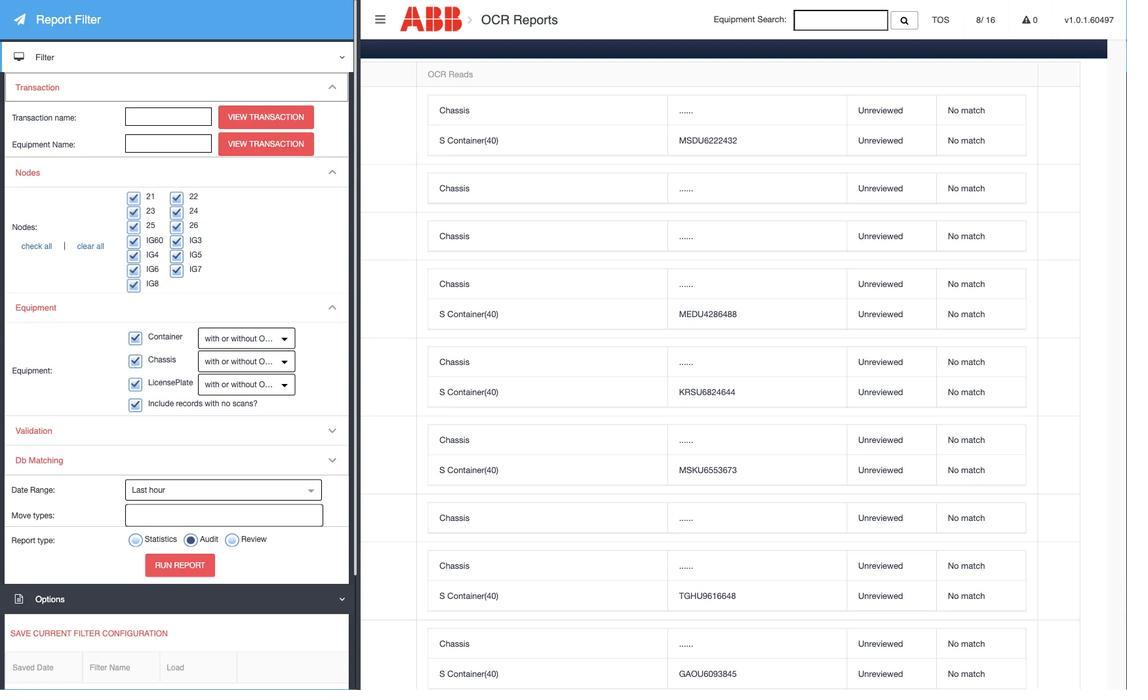 Task type: describe. For each thing, give the bounding box(es) containing it.
view transaction for transaction name:
[[228, 113, 304, 122]]

2023- for ap20231016001773 2023-10-16 13:23:58
[[56, 520, 78, 531]]

13 unreviewed from the top
[[859, 591, 904, 601]]

ig4
[[147, 250, 159, 259]]

clear all link
[[68, 242, 114, 251]]

match for 14th unreviewed cell from the bottom
[[962, 135, 986, 145]]

7 unreviewed from the top
[[859, 357, 904, 367]]

5 no from the top
[[949, 279, 960, 289]]

16 for ap20231016001776 2023-10-16 13:24:54
[[91, 127, 100, 137]]

no match cell for 14th unreviewed cell from the bottom
[[937, 126, 1027, 156]]

13:25:03
[[102, 190, 136, 200]]

ap20231016001772 2023-10-16 13:23:56
[[56, 366, 136, 389]]

chassis cell for medu4286488
[[429, 269, 668, 300]]

7 no from the top
[[949, 357, 960, 367]]

14 no from the top
[[949, 639, 960, 649]]

match for 11th unreviewed cell from the top
[[962, 513, 986, 523]]

4 no from the top
[[949, 231, 960, 241]]

2023- for ap20231016001772 2023-10-16 13:23:56
[[56, 379, 78, 389]]

name:
[[52, 140, 75, 149]]

saved date
[[12, 664, 54, 673]]

validation
[[15, 426, 52, 436]]

1 unreviewed from the top
[[859, 105, 904, 115]]

13 no match from the top
[[949, 591, 986, 601]]

3 ...... from the top
[[680, 231, 694, 241]]

3 no match from the top
[[949, 183, 986, 193]]

3 ...... cell from the top
[[668, 221, 847, 252]]

13:23:53
[[102, 457, 136, 468]]

16 inside 8/ 16 dropdown button
[[986, 15, 996, 25]]

s for 23
[[440, 591, 445, 601]]

nodes menu item
[[5, 158, 348, 293]]

view for transaction name:
[[228, 113, 247, 122]]

8 unreviewed from the top
[[859, 387, 904, 397]]

4 unreviewed from the top
[[859, 231, 904, 241]]

14 unreviewed from the top
[[859, 639, 904, 649]]

...... cell for msdu6222432
[[668, 95, 847, 126]]

include
[[148, 399, 174, 408]]

tos button
[[920, 0, 963, 39]]

13 unreviewed cell from the top
[[847, 582, 937, 612]]

without for licenseplate
[[231, 380, 257, 389]]

ig3 cell
[[237, 261, 307, 339]]

16 for ap20231016001771 2023-10-16 13:23:53
[[91, 457, 100, 468]]

row group for ap20231016001768 2023-10-16 13:23:23
[[429, 630, 1027, 690]]

chassis cell for msdu6222432
[[429, 95, 668, 126]]

s container(40) cell for msku6553673
[[429, 456, 668, 486]]

8 10- from the top
[[78, 583, 91, 594]]

view transaction for equipment name:
[[228, 140, 304, 149]]

15 no match from the top
[[949, 669, 986, 680]]

2023-10-16 13:23:30
[[56, 583, 136, 594]]

chassis cell for msku6553673
[[429, 426, 668, 456]]

9 no match from the top
[[949, 435, 986, 445]]

cell containing ap20231016001773
[[45, 495, 237, 543]]

s container(40) cell for tghu9616648
[[429, 582, 668, 612]]

ocr reports
[[478, 12, 558, 27]]

filter name link
[[83, 653, 160, 683]]

equipment:
[[12, 366, 52, 376]]

move for move type
[[319, 69, 340, 79]]

ap20231016001775 2023-10-16 13:24:31
[[56, 224, 136, 248]]

transaction inside row
[[56, 69, 99, 79]]

match for 1st unreviewed cell from the bottom of the tab list containing transaction
[[962, 669, 986, 680]]

6 no match from the top
[[949, 309, 986, 319]]

16 for ap20231016001774 2023-10-16 13:24:16
[[91, 301, 100, 311]]

11 unreviewed from the top
[[859, 513, 904, 523]]

10 unreviewed cell from the top
[[847, 456, 937, 486]]

view transaction button for transaction name:
[[219, 106, 314, 129]]

chassis for fifth unreviewed cell from the top
[[440, 279, 470, 289]]

match for 14th unreviewed cell from the top
[[962, 639, 986, 649]]

chassis cell for tghu9616648
[[429, 552, 668, 582]]

ap20231016001771
[[56, 444, 133, 454]]

cell containing ap20231016001775
[[45, 213, 237, 261]]

1 unreviewed cell from the top
[[847, 95, 937, 126]]

report type:
[[11, 536, 55, 545]]

validation link
[[5, 417, 348, 446]]

krsu6824644
[[680, 387, 736, 397]]

11 unreviewed cell from the top
[[847, 504, 937, 534]]

9 no from the top
[[949, 435, 960, 445]]

8/
[[977, 15, 984, 25]]

ap20231016001775
[[56, 224, 133, 235]]

last hour
[[132, 486, 165, 495]]

ocr for licenseplate
[[259, 380, 276, 389]]

13:23:30
[[102, 583, 136, 594]]

with or without ocr for chassis
[[205, 357, 276, 366]]

move type
[[319, 69, 360, 79]]

ig8
[[147, 279, 159, 288]]

15 unreviewed cell from the top
[[847, 660, 937, 690]]

reports
[[514, 12, 558, 27]]

1 tab from the left
[[46, 36, 93, 58]]

6 unreviewed cell from the top
[[847, 300, 937, 330]]

tos
[[933, 15, 950, 25]]

ap20231016001771 2023-10-16 13:23:53
[[56, 444, 136, 468]]

match for eighth unreviewed cell from the bottom of the tab list containing transaction
[[962, 387, 986, 397]]

with or without ocr for licenseplate
[[205, 380, 276, 389]]

node
[[248, 69, 269, 79]]

search image
[[901, 16, 909, 25]]

...... cell for krsu6824644
[[668, 347, 847, 378]]

15 unreviewed from the top
[[859, 669, 904, 680]]

nodes:
[[12, 223, 37, 232]]

|
[[62, 241, 68, 250]]

6 s container(40) from the top
[[440, 669, 499, 680]]

ap20231016001768 2023-10-16 13:23:23
[[56, 648, 136, 672]]

grid inside tab list
[[45, 62, 1081, 691]]

8/ 16
[[977, 15, 996, 25]]

transaction menu item
[[5, 73, 348, 157]]

8 2023- from the top
[[56, 583, 78, 594]]

s container(40) for 21
[[440, 387, 499, 397]]

records
[[176, 399, 203, 408]]

all for clear all
[[96, 242, 104, 251]]

8 no match from the top
[[949, 387, 986, 397]]

chassis for 4th unreviewed cell from the top
[[440, 231, 470, 241]]

24
[[190, 206, 198, 215]]

2023- for ap20231016001776 2023-10-16 13:24:54
[[56, 127, 78, 137]]

warning image
[[1023, 15, 1031, 24]]

2 exit cell from the top
[[307, 417, 417, 495]]

3 unreviewed from the top
[[859, 183, 904, 193]]

saved date link
[[6, 653, 82, 683]]

match for fifth unreviewed cell from the top
[[962, 279, 986, 289]]

equipment inside equipment link
[[15, 303, 56, 313]]

check
[[22, 242, 42, 251]]

16 left 13:25:03
[[91, 190, 100, 200]]

3 unreviewed cell from the top
[[847, 173, 937, 204]]

16 for ap20231016001775 2023-10-16 13:24:31
[[91, 238, 100, 248]]

s for ig3
[[440, 309, 445, 319]]

3 chassis cell from the top
[[429, 221, 668, 252]]

23 inside nodes menu item
[[147, 206, 155, 215]]

3 exit cell from the top
[[307, 495, 417, 543]]

14 no match from the top
[[949, 639, 986, 649]]

transaction name:
[[12, 113, 77, 122]]

menu inside report filter navigation
[[5, 157, 349, 476]]

10 no from the top
[[949, 465, 960, 475]]

ap20231016001773 2023-10-16 13:23:58
[[56, 507, 136, 531]]

12 unreviewed from the top
[[859, 561, 904, 571]]

2023- for ap20231016001768 2023-10-16 13:23:23
[[56, 661, 78, 672]]

2 unreviewed from the top
[[859, 135, 904, 145]]

5 unreviewed from the top
[[859, 279, 904, 289]]

ig7
[[190, 264, 202, 274]]

4 no match from the top
[[949, 231, 986, 241]]

medu4286488 cell
[[668, 300, 847, 330]]

none text field inside "transaction" menu item
[[125, 134, 212, 153]]

msdu6222432
[[680, 135, 738, 145]]

12 unreviewed cell from the top
[[847, 552, 937, 582]]

ig6
[[147, 264, 159, 274]]

matching
[[29, 456, 63, 466]]

exit for fourth exit cell
[[319, 577, 336, 587]]

2 ...... from the top
[[680, 183, 694, 193]]

8 unreviewed cell from the top
[[847, 378, 937, 408]]

run report button
[[145, 554, 215, 578]]

equipment link
[[5, 293, 348, 323]]

25 inside nodes menu item
[[147, 221, 155, 230]]

type
[[342, 69, 360, 79]]

2 chassis cell from the top
[[429, 173, 668, 204]]

match for 1st unreviewed cell from the top of the tab list containing transaction
[[962, 105, 986, 115]]

match for 4th unreviewed cell from the top
[[962, 231, 986, 241]]

review
[[242, 535, 267, 544]]

7 chassis cell from the top
[[429, 504, 668, 534]]

move for move types:
[[11, 511, 31, 521]]

10 no match from the top
[[949, 465, 986, 475]]

equipment for name:
[[12, 140, 50, 149]]

audit
[[200, 535, 219, 544]]

9 unreviewed from the top
[[859, 435, 904, 445]]

report filter navigation
[[0, 0, 354, 691]]

date inside "link"
[[37, 664, 54, 673]]

container(40) for 23
[[448, 591, 499, 601]]

cell containing ap20231016001771
[[45, 417, 237, 495]]

load
[[167, 664, 184, 673]]

7 unreviewed cell from the top
[[847, 347, 937, 378]]

11 no from the top
[[949, 513, 960, 523]]

ap20231016001776 2023-10-16 13:24:54
[[56, 114, 136, 137]]

no match cell for sixth unreviewed cell from the bottom
[[937, 456, 1027, 486]]

chassis cell for gaou6093845
[[429, 630, 668, 660]]

13 no from the top
[[949, 591, 960, 601]]

no match cell for 10th unreviewed cell from the bottom of the tab list containing transaction
[[937, 300, 1027, 330]]

reads
[[449, 69, 473, 79]]

10- for ap20231016001771 2023-10-16 13:23:53
[[78, 457, 91, 468]]

13:23:56
[[102, 379, 136, 389]]

10- for ap20231016001773 2023-10-16 13:23:58
[[78, 520, 91, 531]]

4 s container(40) from the top
[[440, 465, 499, 475]]

2 2023- from the top
[[56, 190, 78, 200]]

4 container(40) from the top
[[448, 465, 499, 475]]

25 cell
[[237, 87, 307, 165]]

chassis for 11th unreviewed cell from the top
[[440, 513, 470, 523]]

4 exit cell from the top
[[307, 543, 417, 621]]

s container(40) for 25
[[440, 135, 499, 145]]

10 unreviewed from the top
[[859, 465, 904, 475]]

7 ...... from the top
[[680, 513, 694, 523]]

13:24:16
[[102, 301, 136, 311]]

row inside report filter navigation
[[5, 653, 348, 684]]

ap20231016001768
[[56, 648, 133, 658]]

no match cell for seventh unreviewed cell
[[937, 347, 1027, 378]]

14 unreviewed cell from the top
[[847, 630, 937, 660]]

exit for 2nd exit cell from the bottom
[[319, 514, 336, 524]]

2023- for ap20231016001775 2023-10-16 13:24:31
[[56, 238, 78, 248]]

chassis for 13th unreviewed cell from the bottom
[[440, 183, 470, 193]]

s container(40) cell for msdu6222432
[[429, 126, 668, 156]]

run
[[155, 561, 172, 570]]

13:23:58
[[102, 520, 136, 531]]

2 no from the top
[[949, 135, 960, 145]]

12 no match from the top
[[949, 561, 986, 571]]

16 for ap20231016001773 2023-10-16 13:23:58
[[91, 520, 100, 531]]

5 unreviewed cell from the top
[[847, 269, 937, 300]]

ap20231016001774 2023-10-16 13:24:16
[[56, 288, 136, 311]]

...... for msdu6222432
[[680, 105, 694, 115]]

6 no from the top
[[949, 309, 960, 319]]

25 inside cell
[[248, 120, 258, 131]]

2 unreviewed cell from the top
[[847, 126, 937, 156]]

nodes link
[[5, 158, 348, 188]]

with for licenseplate
[[205, 380, 220, 389]]

chassis for 12th unreviewed cell
[[440, 561, 470, 571]]

23 cell for 13:25:03
[[237, 165, 307, 213]]

12 no from the top
[[949, 561, 960, 571]]

move types:
[[11, 511, 55, 521]]

all for check all
[[44, 242, 52, 251]]

2 10- from the top
[[78, 190, 91, 200]]

cell containing ap20231016001776
[[45, 87, 237, 165]]

no match cell for 12th unreviewed cell
[[937, 552, 1027, 582]]

no match cell for 11th unreviewed cell from the top
[[937, 504, 1027, 534]]

type:
[[38, 536, 55, 545]]

8 no from the top
[[949, 387, 960, 397]]

6 unreviewed from the top
[[859, 309, 904, 319]]

search:
[[758, 14, 787, 24]]

cell containing ap20231016001772
[[45, 339, 237, 417]]

7 no match from the top
[[949, 357, 986, 367]]

21 inside nodes menu item
[[147, 192, 155, 201]]

with for chassis
[[205, 357, 220, 366]]

no
[[222, 399, 231, 408]]

13:23:23
[[102, 661, 136, 672]]

clear
[[77, 242, 94, 251]]



Task type: locate. For each thing, give the bounding box(es) containing it.
3 without from the top
[[231, 380, 257, 389]]

equipment menu item
[[5, 293, 348, 417]]

0 vertical spatial view
[[228, 113, 247, 122]]

26
[[190, 221, 198, 230]]

no match cell for 1st unreviewed cell from the top of the tab list containing transaction
[[937, 95, 1027, 126]]

match for ninth unreviewed cell from the top
[[962, 435, 986, 445]]

4 match from the top
[[962, 231, 986, 241]]

view for equipment name:
[[228, 140, 247, 149]]

cell containing ap20231016001768
[[45, 621, 237, 691]]

0 horizontal spatial 21
[[147, 192, 155, 201]]

1 vertical spatial report
[[11, 536, 35, 545]]

chassis cell for krsu6824644
[[429, 347, 668, 378]]

10-
[[78, 127, 91, 137], [78, 190, 91, 200], [78, 238, 91, 248], [78, 301, 91, 311], [78, 379, 91, 389], [78, 457, 91, 468], [78, 520, 91, 531], [78, 583, 91, 594], [78, 661, 91, 672]]

23
[[248, 183, 258, 194], [147, 206, 155, 215], [248, 577, 258, 587]]

2 vertical spatial without
[[231, 380, 257, 389]]

2023- inside ap20231016001771 2023-10-16 13:23:53
[[56, 457, 78, 468]]

0 button
[[1010, 0, 1052, 39]]

unreviewed cell
[[847, 95, 937, 126], [847, 126, 937, 156], [847, 173, 937, 204], [847, 221, 937, 252], [847, 269, 937, 300], [847, 300, 937, 330], [847, 347, 937, 378], [847, 378, 937, 408], [847, 426, 937, 456], [847, 456, 937, 486], [847, 504, 937, 534], [847, 552, 937, 582], [847, 582, 937, 612], [847, 630, 937, 660], [847, 660, 937, 690]]

row group for ap20231016001776 2023-10-16 13:24:54
[[429, 95, 1027, 156]]

0 vertical spatial view transaction button
[[219, 106, 314, 129]]

container(40)
[[448, 135, 499, 145], [448, 309, 499, 319], [448, 387, 499, 397], [448, 465, 499, 475], [448, 591, 499, 601], [448, 669, 499, 680]]

chassis inside the equipment "menu item"
[[148, 355, 176, 364]]

1 vertical spatial 25
[[147, 221, 155, 230]]

8 chassis cell from the top
[[429, 552, 668, 582]]

9 chassis cell from the top
[[429, 630, 668, 660]]

2023- inside ap20231016001773 2023-10-16 13:23:58
[[56, 520, 78, 531]]

0 vertical spatial without
[[231, 334, 257, 343]]

1 vertical spatial equipment
[[12, 140, 50, 149]]

2 no match from the top
[[949, 135, 986, 145]]

3 10- from the top
[[78, 238, 91, 248]]

db
[[15, 456, 26, 466]]

row containing saved date
[[5, 653, 348, 684]]

...... for msku6553673
[[680, 435, 694, 445]]

1 horizontal spatial ig3
[[248, 294, 262, 305]]

21 cell
[[237, 339, 307, 417]]

16 inside ap20231016001773 2023-10-16 13:23:58
[[91, 520, 100, 531]]

0 vertical spatial move
[[319, 69, 340, 79]]

1 s container(40) from the top
[[440, 135, 499, 145]]

clear all
[[77, 242, 104, 251]]

or for licenseplate
[[222, 380, 229, 389]]

15 no match cell from the top
[[937, 660, 1027, 690]]

22
[[190, 192, 198, 201]]

10- inside ap20231016001771 2023-10-16 13:23:53
[[78, 457, 91, 468]]

16 down ap20231016001771
[[91, 457, 100, 468]]

ocr
[[482, 12, 510, 27], [428, 69, 447, 79], [259, 334, 276, 343], [259, 357, 276, 366], [259, 380, 276, 389]]

menu
[[5, 157, 349, 476]]

4 with from the top
[[205, 399, 219, 408]]

0
[[1031, 15, 1039, 25]]

2 all from the left
[[96, 242, 104, 251]]

5 no match from the top
[[949, 279, 986, 289]]

types:
[[33, 511, 55, 521]]

ig3
[[190, 235, 202, 245], [248, 294, 262, 305]]

no match cell
[[937, 95, 1027, 126], [937, 126, 1027, 156], [937, 173, 1027, 204], [937, 221, 1027, 252], [937, 269, 1027, 300], [937, 300, 1027, 330], [937, 347, 1027, 378], [937, 378, 1027, 408], [937, 426, 1027, 456], [937, 456, 1027, 486], [937, 504, 1027, 534], [937, 552, 1027, 582], [937, 582, 1027, 612], [937, 630, 1027, 660], [937, 660, 1027, 690]]

ocr reads
[[428, 69, 473, 79]]

2 vertical spatial equipment
[[15, 303, 56, 313]]

1 vertical spatial with or without ocr
[[205, 357, 276, 366]]

with or without ocr
[[205, 334, 276, 343], [205, 357, 276, 366], [205, 380, 276, 389]]

view transaction
[[228, 113, 304, 122], [228, 140, 304, 149]]

match for 10th unreviewed cell from the bottom of the tab list containing transaction
[[962, 309, 986, 319]]

no match cell for fifth unreviewed cell from the top
[[937, 269, 1027, 300]]

filter
[[75, 13, 101, 26], [90, 664, 107, 673]]

db matching
[[15, 456, 63, 466]]

s container(40) cell for krsu6824644
[[429, 378, 668, 408]]

23 up ig60 at the left top of the page
[[147, 206, 155, 215]]

medu4286488
[[680, 309, 738, 319]]

10- down ap20231016001771
[[78, 457, 91, 468]]

0 horizontal spatial report
[[11, 536, 35, 545]]

msku6553673 cell
[[668, 456, 847, 486]]

match for 12th unreviewed cell
[[962, 561, 986, 571]]

3 or from the top
[[222, 380, 229, 389]]

load link
[[160, 653, 237, 683]]

10- for ap20231016001768 2023-10-16 13:23:23
[[78, 661, 91, 672]]

16 inside ap20231016001772 2023-10-16 13:23:56
[[91, 379, 100, 389]]

0 horizontal spatial move
[[11, 511, 31, 521]]

chassis for 14th unreviewed cell from the top
[[440, 639, 470, 649]]

16 for ap20231016001768 2023-10-16 13:23:23
[[91, 661, 100, 672]]

gaou6093845
[[680, 669, 737, 680]]

row containing ap20231016001775
[[45, 213, 1081, 261]]

16 left the 13:23:30
[[91, 583, 100, 594]]

15 no from the top
[[949, 669, 960, 680]]

0 vertical spatial filter
[[75, 13, 101, 26]]

...... cell for tghu9616648
[[668, 552, 847, 582]]

5 no match cell from the top
[[937, 269, 1027, 300]]

1 horizontal spatial report
[[36, 13, 72, 26]]

equipment left the search:
[[714, 14, 756, 24]]

16 inside ap20231016001776 2023-10-16 13:24:54
[[91, 127, 100, 137]]

range:
[[30, 486, 55, 495]]

move left the types: at the left bottom of page
[[11, 511, 31, 521]]

4 exit from the top
[[319, 577, 336, 587]]

8 no match cell from the top
[[937, 378, 1027, 408]]

move left type
[[319, 69, 340, 79]]

equipment up "nodes"
[[12, 140, 50, 149]]

check all
[[22, 242, 52, 251]]

gaou6093845 cell
[[668, 660, 847, 690]]

ig3 for 21
[[248, 294, 262, 305]]

scans?
[[233, 399, 258, 408]]

filter inside filter name link
[[90, 664, 107, 673]]

16 down ap20231016001772
[[91, 379, 100, 389]]

or for chassis
[[222, 357, 229, 366]]

2023- inside ap20231016001774 2023-10-16 13:24:16
[[56, 301, 78, 311]]

7 no match cell from the top
[[937, 347, 1027, 378]]

2 or from the top
[[222, 357, 229, 366]]

4 s container(40) cell from the top
[[429, 456, 668, 486]]

s for 21
[[440, 387, 445, 397]]

16 down ap20231016001776
[[91, 127, 100, 137]]

bars image
[[375, 13, 386, 25]]

0 vertical spatial or
[[222, 334, 229, 343]]

match
[[962, 105, 986, 115], [962, 135, 986, 145], [962, 183, 986, 193], [962, 231, 986, 241], [962, 279, 986, 289], [962, 309, 986, 319], [962, 357, 986, 367], [962, 387, 986, 397], [962, 435, 986, 445], [962, 465, 986, 475], [962, 513, 986, 523], [962, 561, 986, 571], [962, 591, 986, 601], [962, 639, 986, 649], [962, 669, 986, 680]]

menu containing nodes
[[5, 157, 349, 476]]

entry
[[319, 294, 346, 305]]

1 view from the top
[[228, 113, 247, 122]]

10- inside ap20231016001774 2023-10-16 13:24:16
[[78, 301, 91, 311]]

0 vertical spatial ig3
[[190, 235, 202, 245]]

10- inside ap20231016001772 2023-10-16 13:23:56
[[78, 379, 91, 389]]

report filter
[[36, 13, 101, 26]]

1 vertical spatial view
[[228, 140, 247, 149]]

tab
[[46, 36, 93, 58], [91, 36, 150, 58]]

21 up "scans?"
[[248, 372, 258, 383]]

1 vertical spatial view transaction
[[228, 140, 304, 149]]

check all link
[[12, 242, 62, 251]]

no match cell for 14th unreviewed cell from the top
[[937, 630, 1027, 660]]

match for third unreviewed cell from the bottom
[[962, 591, 986, 601]]

cell containing ap20231016001774
[[45, 261, 237, 339]]

...... cell for msku6553673
[[668, 426, 847, 456]]

10 match from the top
[[962, 465, 986, 475]]

chassis for ninth unreviewed cell from the top
[[440, 435, 470, 445]]

1 exit cell from the top
[[307, 165, 417, 213]]

25 up ig60 at the left top of the page
[[147, 221, 155, 230]]

1 no from the top
[[949, 105, 960, 115]]

13:24:31
[[102, 238, 136, 248]]

ocr for chassis
[[259, 357, 276, 366]]

16 down "ap20231016001773"
[[91, 520, 100, 531]]

10- down ap20231016001775 on the left
[[78, 238, 91, 248]]

saved
[[12, 664, 35, 673]]

1 vertical spatial ig3
[[248, 294, 262, 305]]

1 horizontal spatial all
[[96, 242, 104, 251]]

1 horizontal spatial 21
[[248, 372, 258, 383]]

view transaction button
[[219, 106, 314, 129], [219, 133, 314, 156]]

10- down ap20231016001774
[[78, 301, 91, 311]]

tghu9616648 cell
[[668, 582, 847, 612]]

10- down "ap20231016001773"
[[78, 520, 91, 531]]

3 s from the top
[[440, 387, 445, 397]]

row containing ap20231016001773
[[45, 495, 1081, 543]]

1 23 cell from the top
[[237, 165, 307, 213]]

0 vertical spatial 23 cell
[[237, 165, 307, 213]]

16 right 8/
[[986, 15, 996, 25]]

23 for 13:23:30
[[248, 577, 258, 587]]

1 vertical spatial date
[[37, 664, 54, 673]]

exit for fourth exit cell from the bottom of the tab list containing transaction
[[319, 183, 336, 194]]

report
[[36, 13, 72, 26], [11, 536, 35, 545], [174, 561, 205, 570]]

equipment inside "transaction" menu item
[[12, 140, 50, 149]]

ig3 inside nodes menu item
[[190, 235, 202, 245]]

12 match from the top
[[962, 561, 986, 571]]

1 vertical spatial 21
[[248, 372, 258, 383]]

4 10- from the top
[[78, 301, 91, 311]]

2 view transaction button from the top
[[219, 133, 314, 156]]

krsu6824644 cell
[[668, 378, 847, 408]]

match for 13th unreviewed cell from the bottom
[[962, 183, 986, 193]]

s container(40) cell for gaou6093845
[[429, 660, 668, 690]]

1 vertical spatial 23
[[147, 206, 155, 215]]

equipment
[[714, 14, 756, 24], [12, 140, 50, 149], [15, 303, 56, 313]]

1 view transaction from the top
[[228, 113, 304, 122]]

2023- for ap20231016001774 2023-10-16 13:24:16
[[56, 301, 78, 311]]

no match cell for eighth unreviewed cell from the bottom of the tab list containing transaction
[[937, 378, 1027, 408]]

1 horizontal spatial date
[[37, 664, 54, 673]]

23 right "22"
[[248, 183, 258, 194]]

2 without from the top
[[231, 357, 257, 366]]

...... cell
[[668, 95, 847, 126], [668, 173, 847, 204], [668, 221, 847, 252], [668, 269, 847, 300], [668, 347, 847, 378], [668, 426, 847, 456], [668, 504, 847, 534], [668, 552, 847, 582], [668, 630, 847, 660]]

ap20231016001774
[[56, 288, 133, 298]]

3 match from the top
[[962, 183, 986, 193]]

1 10- from the top
[[78, 127, 91, 137]]

0 vertical spatial view transaction
[[228, 113, 304, 122]]

3 no from the top
[[949, 183, 960, 193]]

2 horizontal spatial report
[[174, 561, 205, 570]]

report filter link
[[0, 0, 354, 39]]

2023- inside ap20231016001768 2023-10-16 13:23:23
[[56, 661, 78, 672]]

s
[[440, 135, 445, 145], [440, 309, 445, 319], [440, 387, 445, 397], [440, 465, 445, 475], [440, 591, 445, 601], [440, 669, 445, 680]]

......
[[680, 105, 694, 115], [680, 183, 694, 193], [680, 231, 694, 241], [680, 279, 694, 289], [680, 357, 694, 367], [680, 435, 694, 445], [680, 513, 694, 523], [680, 561, 694, 571], [680, 639, 694, 649]]

21 right 13:25:03
[[147, 192, 155, 201]]

transaction link
[[5, 73, 348, 102]]

10- for ap20231016001772 2023-10-16 13:23:56
[[78, 379, 91, 389]]

no match cell for third unreviewed cell from the bottom
[[937, 582, 1027, 612]]

equipment search:
[[714, 14, 794, 24]]

transaction
[[56, 69, 99, 79], [15, 82, 60, 92], [250, 113, 304, 122], [12, 113, 53, 122], [250, 140, 304, 149]]

6 s from the top
[[440, 669, 445, 680]]

ocr inside tab list
[[428, 69, 447, 79]]

ap20231016001772
[[56, 366, 133, 376]]

2 with from the top
[[205, 357, 220, 366]]

exit cell
[[307, 165, 417, 213], [307, 417, 417, 495], [307, 495, 417, 543], [307, 543, 417, 621]]

2 ...... cell from the top
[[668, 173, 847, 204]]

grid containing transaction
[[45, 62, 1081, 691]]

2 s from the top
[[440, 309, 445, 319]]

16 down ap20231016001775 on the left
[[91, 238, 100, 248]]

14 no match cell from the top
[[937, 630, 1027, 660]]

1 no match from the top
[[949, 105, 986, 115]]

s for 25
[[440, 135, 445, 145]]

all right 'check'
[[44, 242, 52, 251]]

chassis for seventh unreviewed cell
[[440, 357, 470, 367]]

2 vertical spatial report
[[174, 561, 205, 570]]

16 inside the ap20231016001775 2023-10-16 13:24:31
[[91, 238, 100, 248]]

16 down ap20231016001774
[[91, 301, 100, 311]]

row group for ap20231016001772 2023-10-16 13:23:56
[[429, 347, 1027, 408]]

0 horizontal spatial ig3
[[190, 235, 202, 245]]

0 horizontal spatial 25
[[147, 221, 155, 230]]

13:24:54
[[102, 127, 136, 137]]

10- for ap20231016001776 2023-10-16 13:24:54
[[78, 127, 91, 137]]

4 s from the top
[[440, 465, 445, 475]]

ig60
[[147, 235, 163, 245]]

match for sixth unreviewed cell from the bottom
[[962, 465, 986, 475]]

2 view from the top
[[228, 140, 247, 149]]

name:
[[55, 113, 77, 122]]

ap20231016001776
[[56, 114, 133, 124]]

2023- inside ap20231016001776 2023-10-16 13:24:54
[[56, 127, 78, 137]]

1 vertical spatial view transaction button
[[219, 133, 314, 156]]

1 vertical spatial 23 cell
[[237, 543, 307, 621]]

run report
[[155, 561, 205, 570]]

9 no match cell from the top
[[937, 426, 1027, 456]]

10- left 13:25:03
[[78, 190, 91, 200]]

view transaction button for equipment name:
[[219, 133, 314, 156]]

row containing transaction
[[45, 62, 1081, 87]]

4 ...... cell from the top
[[668, 269, 847, 300]]

0 vertical spatial with or without ocr
[[205, 334, 276, 343]]

2023- for ap20231016001771 2023-10-16 13:23:53
[[56, 457, 78, 468]]

with or without ocr for container
[[205, 334, 276, 343]]

tghu9616648
[[680, 591, 736, 601]]

ig5
[[190, 250, 202, 259]]

1 no match cell from the top
[[937, 95, 1027, 126]]

licenseplate
[[148, 378, 193, 387]]

10- left the 13:23:30
[[78, 583, 91, 594]]

ocr for container
[[259, 334, 276, 343]]

name
[[109, 664, 130, 673]]

0 vertical spatial date
[[11, 486, 28, 495]]

report inside report filter link
[[36, 13, 72, 26]]

8/ 16 button
[[964, 0, 1009, 39]]

date range:
[[11, 486, 55, 495]]

3 no match cell from the top
[[937, 173, 1027, 204]]

9 10- from the top
[[78, 661, 91, 672]]

0 vertical spatial 25
[[248, 120, 258, 131]]

4 unreviewed cell from the top
[[847, 221, 937, 252]]

ig3 for ig5
[[190, 235, 202, 245]]

equipment name:
[[12, 140, 75, 149]]

equipment down ap20231016001774
[[15, 303, 56, 313]]

row
[[45, 62, 1081, 87], [45, 87, 1081, 165], [429, 95, 1027, 126], [429, 126, 1027, 156], [45, 165, 1081, 213], [429, 173, 1027, 204], [45, 213, 1081, 261], [429, 221, 1027, 252], [45, 261, 1081, 339], [429, 269, 1027, 300], [429, 300, 1027, 330], [45, 339, 1081, 417], [429, 347, 1027, 378], [429, 378, 1027, 408], [45, 417, 1081, 495], [429, 426, 1027, 456], [429, 456, 1027, 486], [45, 495, 1081, 543], [429, 504, 1027, 534], [45, 543, 1081, 621], [429, 552, 1027, 582], [429, 582, 1027, 612], [45, 621, 1081, 691], [429, 630, 1027, 660], [5, 653, 348, 684], [429, 660, 1027, 690]]

2 exit from the top
[[319, 451, 336, 461]]

hour
[[149, 486, 165, 495]]

date right saved
[[37, 664, 54, 673]]

...... cell for gaou6093845
[[668, 630, 847, 660]]

10- down ap20231016001768
[[78, 661, 91, 672]]

21 inside cell
[[248, 372, 258, 383]]

2 match from the top
[[962, 135, 986, 145]]

10- down ap20231016001776
[[78, 127, 91, 137]]

16 for ap20231016001772 2023-10-16 13:23:56
[[91, 379, 100, 389]]

no match cell for ninth unreviewed cell from the top
[[937, 426, 1027, 456]]

or
[[222, 334, 229, 343], [222, 357, 229, 366], [222, 380, 229, 389]]

None field
[[794, 10, 889, 31], [126, 506, 142, 526], [794, 10, 889, 31], [126, 506, 142, 526]]

transaction inside transaction link
[[15, 82, 60, 92]]

grid
[[45, 62, 1081, 691]]

9 ...... from the top
[[680, 639, 694, 649]]

0 horizontal spatial date
[[11, 486, 28, 495]]

16 inside ap20231016001774 2023-10-16 13:24:16
[[91, 301, 100, 311]]

10- inside ap20231016001776 2023-10-16 13:24:54
[[78, 127, 91, 137]]

5 s container(40) from the top
[[440, 591, 499, 601]]

12 no match cell from the top
[[937, 552, 1027, 582]]

filter inside report filter link
[[75, 13, 101, 26]]

s container(40) for 23
[[440, 591, 499, 601]]

16 inside ap20231016001768 2023-10-16 13:23:23
[[91, 661, 100, 672]]

without for container
[[231, 334, 257, 343]]

11 no match from the top
[[949, 513, 986, 523]]

6 no match cell from the top
[[937, 300, 1027, 330]]

2 vertical spatial 23
[[248, 577, 258, 587]]

2 vertical spatial with or without ocr
[[205, 380, 276, 389]]

1 s from the top
[[440, 135, 445, 145]]

1 ...... from the top
[[680, 105, 694, 115]]

all
[[44, 242, 52, 251], [96, 242, 104, 251]]

include records with no scans?
[[148, 399, 258, 408]]

10- inside ap20231016001768 2023-10-16 13:23:23
[[78, 661, 91, 672]]

0 vertical spatial 21
[[147, 192, 155, 201]]

tab list
[[44, 36, 1108, 691]]

row group for ap20231016001771 2023-10-16 13:23:53
[[429, 426, 1027, 486]]

0 horizontal spatial all
[[44, 242, 52, 251]]

s container(40) for ig3
[[440, 309, 499, 319]]

23 for 13:25:03
[[248, 183, 258, 194]]

1 vertical spatial or
[[222, 357, 229, 366]]

msdu6222432 cell
[[668, 126, 847, 156]]

no match cell for 13th unreviewed cell from the bottom
[[937, 173, 1027, 204]]

ig3 inside cell
[[248, 294, 262, 305]]

0 vertical spatial 23
[[248, 183, 258, 194]]

23 cell
[[237, 165, 307, 213], [237, 543, 307, 621]]

None text field
[[125, 134, 212, 153]]

msku6553673
[[680, 465, 738, 475]]

without for chassis
[[231, 357, 257, 366]]

report inside run report button
[[174, 561, 205, 570]]

1 with or without ocr from the top
[[205, 334, 276, 343]]

25 down node
[[248, 120, 258, 131]]

exit for 2nd exit cell from the top
[[319, 451, 336, 461]]

7 ...... cell from the top
[[668, 504, 847, 534]]

16 down ap20231016001768
[[91, 661, 100, 672]]

tab list containing transaction
[[44, 36, 1108, 691]]

report for report filter
[[36, 13, 72, 26]]

4 2023- from the top
[[56, 301, 78, 311]]

...... for gaou6093845
[[680, 639, 694, 649]]

chassis cell
[[429, 95, 668, 126], [429, 173, 668, 204], [429, 221, 668, 252], [429, 269, 668, 300], [429, 347, 668, 378], [429, 426, 668, 456], [429, 504, 668, 534], [429, 552, 668, 582], [429, 630, 668, 660]]

no match cell for 1st unreviewed cell from the bottom of the tab list containing transaction
[[937, 660, 1027, 690]]

statistics
[[145, 535, 177, 544]]

2 s container(40) cell from the top
[[429, 300, 668, 330]]

1 vertical spatial filter
[[90, 664, 107, 673]]

10- for ap20231016001775 2023-10-16 13:24:31
[[78, 238, 91, 248]]

move
[[319, 69, 340, 79], [11, 511, 31, 521]]

with for container
[[205, 334, 220, 343]]

10- inside the ap20231016001775 2023-10-16 13:24:31
[[78, 238, 91, 248]]

23 cell for 13:23:30
[[237, 543, 307, 621]]

chassis for 1st unreviewed cell from the top of the tab list containing transaction
[[440, 105, 470, 115]]

1 ...... cell from the top
[[668, 95, 847, 126]]

3 s container(40) from the top
[[440, 387, 499, 397]]

0 vertical spatial report
[[36, 13, 72, 26]]

2 tab from the left
[[91, 36, 150, 58]]

2023- inside the ap20231016001775 2023-10-16 13:24:31
[[56, 238, 78, 248]]

2 vertical spatial or
[[222, 380, 229, 389]]

row group
[[45, 87, 1081, 691], [429, 95, 1027, 156], [429, 269, 1027, 330], [429, 347, 1027, 408], [429, 426, 1027, 486], [429, 552, 1027, 612], [429, 630, 1027, 690]]

move inside tab list
[[319, 69, 340, 79]]

none text field inside "transaction" menu item
[[125, 108, 212, 126]]

1 s container(40) cell from the top
[[429, 126, 668, 156]]

0 vertical spatial equipment
[[714, 14, 756, 24]]

None text field
[[125, 108, 212, 126]]

9 unreviewed cell from the top
[[847, 426, 937, 456]]

1 horizontal spatial move
[[319, 69, 340, 79]]

6 chassis cell from the top
[[429, 426, 668, 456]]

1 vertical spatial without
[[231, 357, 257, 366]]

8 ...... from the top
[[680, 561, 694, 571]]

all right clear
[[96, 242, 104, 251]]

entry cell
[[307, 261, 417, 339]]

date left range:
[[11, 486, 28, 495]]

1 vertical spatial move
[[11, 511, 31, 521]]

1 chassis cell from the top
[[429, 95, 668, 126]]

no match cell for 4th unreviewed cell from the top
[[937, 221, 1027, 252]]

or for container
[[222, 334, 229, 343]]

6 s container(40) cell from the top
[[429, 660, 668, 690]]

23 down review
[[248, 577, 258, 587]]

1 horizontal spatial 25
[[248, 120, 258, 131]]

16 inside ap20231016001771 2023-10-16 13:23:53
[[91, 457, 100, 468]]

cell
[[45, 87, 237, 165], [307, 87, 417, 165], [1038, 87, 1081, 165], [1038, 165, 1081, 213], [45, 213, 237, 261], [237, 213, 307, 261], [307, 213, 417, 261], [1038, 213, 1081, 261], [45, 261, 237, 339], [1038, 261, 1081, 339], [45, 339, 237, 417], [307, 339, 417, 417], [1038, 339, 1081, 417], [45, 417, 237, 495], [237, 417, 307, 495], [1038, 417, 1081, 495], [45, 495, 237, 543], [237, 495, 307, 543], [1038, 495, 1081, 543], [1038, 543, 1081, 621], [45, 621, 237, 691], [237, 621, 307, 691], [307, 621, 417, 691], [1038, 621, 1081, 691]]

no match
[[949, 105, 986, 115], [949, 135, 986, 145], [949, 183, 986, 193], [949, 231, 986, 241], [949, 279, 986, 289], [949, 309, 986, 319], [949, 357, 986, 367], [949, 387, 986, 397], [949, 435, 986, 445], [949, 465, 986, 475], [949, 513, 986, 523], [949, 561, 986, 571], [949, 591, 986, 601], [949, 639, 986, 649], [949, 669, 986, 680]]

10- down ap20231016001772
[[78, 379, 91, 389]]

2023-10-16 13:25:03
[[56, 190, 136, 200]]

6 container(40) from the top
[[448, 669, 499, 680]]

filter name
[[90, 664, 130, 673]]

v1.0.1.60497
[[1065, 15, 1115, 25]]

9 match from the top
[[962, 435, 986, 445]]

...... for tghu9616648
[[680, 561, 694, 571]]

25
[[248, 120, 258, 131], [147, 221, 155, 230]]

10- inside ap20231016001773 2023-10-16 13:23:58
[[78, 520, 91, 531]]

db matching link
[[5, 446, 348, 476]]

4 ...... from the top
[[680, 279, 694, 289]]

v1.0.1.60497 button
[[1052, 0, 1128, 39]]

move inside report filter navigation
[[11, 511, 31, 521]]

s container(40) cell
[[429, 126, 668, 156], [429, 300, 668, 330], [429, 378, 668, 408], [429, 456, 668, 486], [429, 582, 668, 612], [429, 660, 668, 690]]

2023- inside ap20231016001772 2023-10-16 13:23:56
[[56, 379, 78, 389]]



Task type: vqa. For each thing, say whether or not it's contained in the screenshot.
Component One...
no



